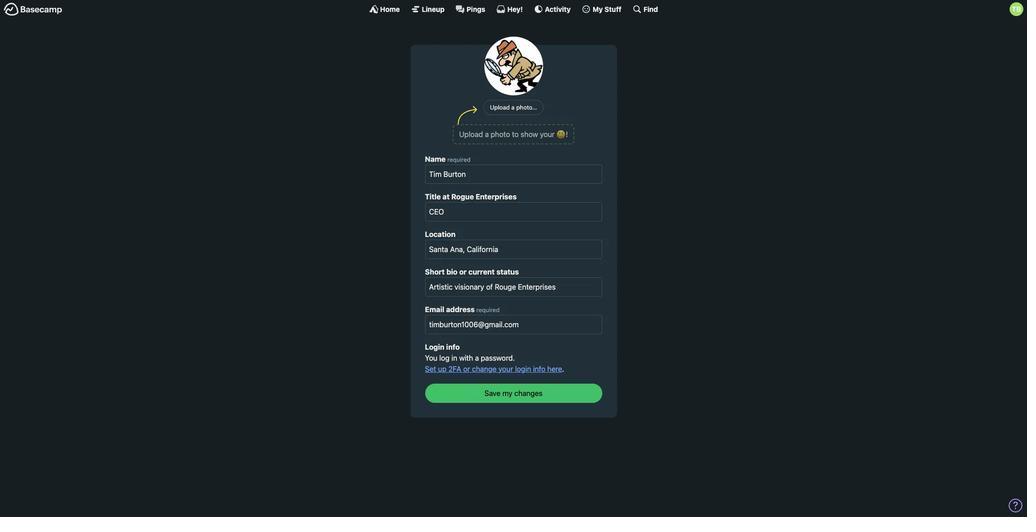 Task type: vqa. For each thing, say whether or not it's contained in the screenshot.
log
yes



Task type: locate. For each thing, give the bounding box(es) containing it.
hey!
[[508, 5, 523, 13]]

a right with
[[475, 354, 479, 362]]

or
[[460, 268, 467, 276], [464, 365, 470, 373]]

status
[[497, 268, 519, 276]]

0 vertical spatial upload
[[490, 104, 510, 111]]

pings button
[[456, 5, 486, 14]]

1 vertical spatial info
[[533, 365, 546, 373]]

find
[[644, 5, 658, 13]]

1 horizontal spatial info
[[533, 365, 546, 373]]

photo
[[491, 130, 510, 138]]

hey! button
[[497, 5, 523, 14]]

1 horizontal spatial required
[[477, 306, 500, 314]]

a left the photo…
[[512, 104, 515, 111]]

title at rogue enterprises
[[425, 193, 517, 201]]

1 vertical spatial or
[[464, 365, 470, 373]]

email address required
[[425, 306, 500, 314]]

at
[[443, 193, 450, 201]]

or down with
[[464, 365, 470, 373]]

0 horizontal spatial a
[[475, 354, 479, 362]]

enterprises
[[476, 193, 517, 201]]

photo…
[[517, 104, 538, 111]]

my stuff button
[[582, 5, 622, 14]]

a inside button
[[512, 104, 515, 111]]

your left 😃! on the top of page
[[540, 130, 555, 138]]

rogue
[[452, 193, 474, 201]]

find button
[[633, 5, 658, 14]]

or right bio
[[460, 268, 467, 276]]

2 horizontal spatial a
[[512, 104, 515, 111]]

required
[[448, 156, 471, 163], [477, 306, 500, 314]]

info left here
[[533, 365, 546, 373]]

required inside the 'name required'
[[448, 156, 471, 163]]

name
[[425, 155, 446, 163]]

or inside the login info you log in with              a password. set up 2fa or change your login info here .
[[464, 365, 470, 373]]

set up 2fa or change your login info here link
[[425, 365, 563, 373]]

2fa
[[449, 365, 462, 373]]

password.
[[481, 354, 515, 362]]

your
[[540, 130, 555, 138], [499, 365, 514, 373]]

you
[[425, 354, 438, 362]]

tim burton image
[[1010, 2, 1024, 16]]

1 vertical spatial a
[[485, 130, 489, 138]]

lineup
[[422, 5, 445, 13]]

home link
[[369, 5, 400, 14]]

title
[[425, 193, 441, 201]]

upload left the photo…
[[490, 104, 510, 111]]

login
[[425, 343, 445, 351]]

1 horizontal spatial a
[[485, 130, 489, 138]]

2 vertical spatial a
[[475, 354, 479, 362]]

0 vertical spatial required
[[448, 156, 471, 163]]

None submit
[[425, 384, 603, 403]]

a
[[512, 104, 515, 111], [485, 130, 489, 138], [475, 354, 479, 362]]

0 horizontal spatial your
[[499, 365, 514, 373]]

info
[[447, 343, 460, 351], [533, 365, 546, 373]]

None email field
[[425, 315, 603, 334]]

.
[[563, 365, 565, 373]]

upload a photo… button
[[484, 100, 544, 115]]

email
[[425, 306, 445, 314]]

upload
[[490, 104, 510, 111], [460, 130, 483, 138]]

0 vertical spatial info
[[447, 343, 460, 351]]

upload inside button
[[490, 104, 510, 111]]

upload left "photo"
[[460, 130, 483, 138]]

0 horizontal spatial upload
[[460, 130, 483, 138]]

pings
[[467, 5, 486, 13]]

1 vertical spatial required
[[477, 306, 500, 314]]

a left "photo"
[[485, 130, 489, 138]]

0 horizontal spatial required
[[448, 156, 471, 163]]

None text field
[[425, 165, 603, 184]]

name required
[[425, 155, 471, 163]]

0 vertical spatial or
[[460, 268, 467, 276]]

0 vertical spatial a
[[512, 104, 515, 111]]

activity link
[[534, 5, 571, 14]]

1 vertical spatial upload
[[460, 130, 483, 138]]

up
[[438, 365, 447, 373]]

1 horizontal spatial upload
[[490, 104, 510, 111]]

upload for upload a photo…
[[490, 104, 510, 111]]

bio
[[447, 268, 458, 276]]

to
[[512, 130, 519, 138]]

required right name
[[448, 156, 471, 163]]

1 vertical spatial your
[[499, 365, 514, 373]]

info up in
[[447, 343, 460, 351]]

0 vertical spatial your
[[540, 130, 555, 138]]

required right address at left
[[477, 306, 500, 314]]

your down password.
[[499, 365, 514, 373]]



Task type: describe. For each thing, give the bounding box(es) containing it.
my stuff
[[593, 5, 622, 13]]

my
[[593, 5, 603, 13]]

change
[[472, 365, 497, 373]]

upload a photo…
[[490, 104, 538, 111]]

Title at Rogue Enterprises text field
[[425, 202, 603, 222]]

here
[[548, 365, 563, 373]]

home
[[380, 5, 400, 13]]

upload a photo to show your 😃!
[[460, 130, 568, 138]]

stuff
[[605, 5, 622, 13]]

a for photo…
[[512, 104, 515, 111]]

0 horizontal spatial info
[[447, 343, 460, 351]]

Short bio or current status text field
[[425, 278, 603, 297]]

lineup link
[[411, 5, 445, 14]]

location
[[425, 230, 456, 238]]

required inside email address required
[[477, 306, 500, 314]]

😃!
[[557, 130, 568, 138]]

tim burton image
[[485, 37, 543, 95]]

a for photo
[[485, 130, 489, 138]]

login
[[515, 365, 532, 373]]

current
[[469, 268, 495, 276]]

login info you log in with              a password. set up 2fa or change your login info here .
[[425, 343, 565, 373]]

activity
[[545, 5, 571, 13]]

show
[[521, 130, 538, 138]]

short
[[425, 268, 445, 276]]

upload for upload a photo to show your 😃!
[[460, 130, 483, 138]]

main element
[[0, 0, 1028, 18]]

switch accounts image
[[4, 2, 62, 17]]

a inside the login info you log in with              a password. set up 2fa or change your login info here .
[[475, 354, 479, 362]]

log
[[440, 354, 450, 362]]

Location text field
[[425, 240, 603, 259]]

set
[[425, 365, 436, 373]]

short bio or current status
[[425, 268, 519, 276]]

your inside the login info you log in with              a password. set up 2fa or change your login info here .
[[499, 365, 514, 373]]

address
[[446, 306, 475, 314]]

with
[[460, 354, 473, 362]]

1 horizontal spatial your
[[540, 130, 555, 138]]

in
[[452, 354, 458, 362]]



